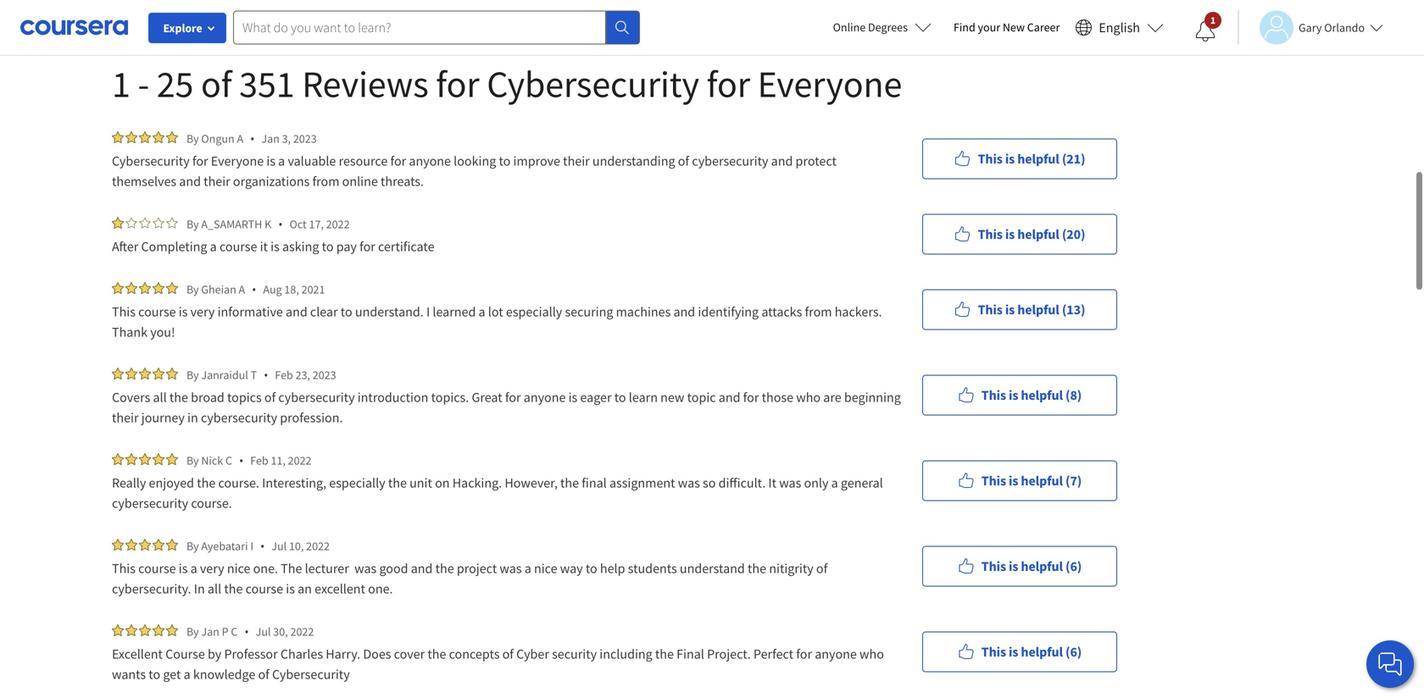 Task type: describe. For each thing, give the bounding box(es) containing it.
course down the
[[245, 581, 283, 598]]

the left nitigrity
[[748, 560, 766, 577]]

c inside by nick c • feb 11, 2022
[[225, 453, 232, 468]]

jan inside by jan p c • jul 30, 2022
[[201, 624, 219, 640]]

this course is very informative and clear to understand. i learned a lot especially securing machines and identifying attacks from hackers. thank you!
[[112, 303, 885, 341]]

this is helpful (13)
[[978, 301, 1085, 318]]

anyone inside covers all the broad topics of cybersecurity introduction topics. great for anyone is eager to learn new topic and for those who are beginning their journey in cybersecurity profession.
[[524, 389, 566, 406]]

a inside "this course is very informative and clear to understand. i learned a lot especially securing machines and identifying attacks from hackers. thank you!"
[[479, 303, 485, 320]]

janraidul
[[201, 367, 248, 383]]

gary orlando button
[[1238, 11, 1383, 45]]

is inside "this course is very informative and clear to understand. i learned a lot especially securing machines and identifying attacks from hackers. thank you!"
[[179, 303, 188, 320]]

final
[[677, 646, 704, 663]]

2 star image from the left
[[166, 217, 178, 229]]

an
[[298, 581, 312, 598]]

charles
[[280, 646, 323, 663]]

is inside 'this is helpful (21)' button
[[1005, 150, 1015, 167]]

eager
[[580, 389, 612, 406]]

securing
[[565, 303, 613, 320]]

cybersecurity inside cybersecurity for everyone is a valuable resource for anyone looking to improve their understanding of cybersecurity and protect themselves and their organizations from online threats.
[[112, 153, 190, 170]]

(20)
[[1062, 226, 1085, 243]]

so
[[703, 475, 716, 492]]

knowledge
[[193, 666, 255, 683]]

2 horizontal spatial cybersecurity
[[487, 60, 699, 107]]

this is helpful (6) button for excellent course by professor charles harry. does cover the concepts of cyber security including the final project. perfect for anyone who wants to get a knowledge of cybersecurity
[[922, 632, 1117, 673]]

nitigrity
[[769, 560, 814, 577]]

the left project
[[435, 560, 454, 577]]

by for course.
[[186, 453, 199, 468]]

17,
[[309, 217, 324, 232]]

especially inside "this course is very informative and clear to understand. i learned a lot especially securing machines and identifying attacks from hackers. thank you!"
[[506, 303, 562, 320]]

you!
[[150, 324, 175, 341]]

• for interesting,
[[239, 453, 243, 469]]

this for cybersecurity for everyone is a valuable resource for anyone looking to improve their understanding of cybersecurity and protect themselves and their organizations from online threats.
[[978, 150, 1003, 167]]

cybersecurity inside cybersecurity for everyone is a valuable resource for anyone looking to improve their understanding of cybersecurity and protect themselves and their organizations from online threats.
[[692, 153, 768, 170]]

for inside excellent course by professor charles harry. does cover the concepts of cyber security including the final project. perfect for anyone who wants to get a knowledge of cybersecurity
[[796, 646, 812, 663]]

by for course
[[186, 217, 199, 232]]

to inside "this course is very informative and clear to understand. i learned a lot especially securing machines and identifying attacks from hackers. thank you!"
[[341, 303, 352, 320]]

journey
[[141, 409, 185, 426]]

by
[[208, 646, 221, 663]]

the
[[281, 560, 302, 577]]

and inside this course is a very nice one. the lecturer  was good and the project was a nice way to help students understand the nitigrity of cybersecurity. in all the course is an excellent one.
[[411, 560, 433, 577]]

(6) for this course is a very nice one. the lecturer  was good and the project was a nice way to help students understand the nitigrity of cybersecurity. in all the course is an excellent one.
[[1066, 558, 1082, 575]]

aug
[[263, 282, 282, 297]]

especially inside really enjoyed the course. interesting, especially the unit on hacking. however, the final assignment was so difficult. it was only a general cybersecurity course.
[[329, 475, 385, 492]]

english button
[[1068, 0, 1171, 55]]

understand
[[680, 560, 745, 577]]

this for this course is very informative and clear to understand. i learned a lot especially securing machines and identifying attacks from hackers. thank you!
[[978, 301, 1003, 318]]

cybersecurity inside excellent course by professor charles harry. does cover the concepts of cyber security including the final project. perfect for anyone who wants to get a knowledge of cybersecurity
[[272, 666, 350, 683]]

hackers.
[[835, 303, 882, 320]]

asking
[[282, 238, 319, 255]]

very inside "this course is very informative and clear to understand. i learned a lot especially securing machines and identifying attacks from hackers. thank you!"
[[190, 303, 215, 320]]

helpful for excellent course by professor charles harry. does cover the concepts of cyber security including the final project. perfect for anyone who wants to get a knowledge of cybersecurity
[[1021, 644, 1063, 661]]

2 star image from the left
[[153, 217, 164, 229]]

feb for topics
[[275, 367, 293, 383]]

oct
[[289, 217, 307, 232]]

hacking.
[[452, 475, 502, 492]]

chevron down image
[[1282, 0, 1297, 11]]

2022 inside by jan p c • jul 30, 2022
[[290, 624, 314, 640]]

anyone inside excellent course by professor charles harry. does cover the concepts of cyber security including the final project. perfect for anyone who wants to get a knowledge of cybersecurity
[[815, 646, 857, 663]]

i inside by ayebatari i • jul 10, 2022
[[250, 539, 253, 554]]

after
[[112, 238, 138, 255]]

a up in
[[190, 560, 197, 577]]

unit
[[410, 475, 432, 492]]

1 for 1 - 25 of 351 reviews for cybersecurity for everyone
[[112, 60, 130, 107]]

gary
[[1299, 20, 1322, 35]]

cybersecurity.
[[112, 581, 191, 598]]

cyber
[[516, 646, 549, 663]]

all inside this course is a very nice one. the lecturer  was good and the project was a nice way to help students understand the nitigrity of cybersecurity. in all the course is an excellent one.
[[208, 581, 221, 598]]

t
[[251, 367, 257, 383]]

course down a_samarth
[[219, 238, 257, 255]]

understanding
[[592, 153, 675, 170]]

1 vertical spatial course.
[[191, 495, 232, 512]]

the right cover
[[428, 646, 446, 663]]

this is helpful (8) button
[[922, 375, 1117, 416]]

english
[[1099, 19, 1140, 36]]

pay
[[336, 238, 357, 255]]

to inside this course is a very nice one. the lecturer  was good and the project was a nice way to help students understand the nitigrity of cybersecurity. in all the course is an excellent one.
[[586, 560, 597, 577]]

all inside covers all the broad topics of cybersecurity introduction topics. great for anyone is eager to learn new topic and for those who are beginning their journey in cybersecurity profession.
[[153, 389, 167, 406]]

on
[[435, 475, 450, 492]]

explore
[[163, 20, 202, 36]]

jul inside by ayebatari i • jul 10, 2022
[[271, 539, 287, 554]]

from inside cybersecurity for everyone is a valuable resource for anyone looking to improve their understanding of cybersecurity and protect themselves and their organizations from online threats.
[[312, 173, 339, 190]]

jul inside by jan p c • jul 30, 2022
[[256, 624, 271, 640]]

valuable
[[288, 153, 336, 170]]

and right the machines
[[673, 303, 695, 320]]

does
[[363, 646, 391, 663]]

final
[[582, 475, 607, 492]]

your
[[978, 19, 1000, 35]]

show notifications image
[[1195, 21, 1216, 42]]

professor
[[224, 646, 278, 663]]

11,
[[271, 453, 286, 468]]

this course is a very nice one. the lecturer  was good and the project was a nice way to help students understand the nitigrity of cybersecurity. in all the course is an excellent one.
[[112, 560, 830, 598]]

10,
[[289, 539, 304, 554]]

by for broad
[[186, 367, 199, 383]]

in
[[187, 409, 198, 426]]

this is helpful (20)
[[978, 226, 1085, 243]]

by a_samarth k • oct 17, 2022
[[186, 216, 350, 232]]

cover
[[394, 646, 425, 663]]

0 vertical spatial one.
[[253, 560, 278, 577]]

find
[[954, 19, 975, 35]]

351
[[239, 60, 295, 107]]

a down a_samarth
[[210, 238, 217, 255]]

1 button
[[1182, 11, 1229, 52]]

excellent
[[112, 646, 163, 663]]

was right project
[[500, 560, 522, 577]]

coursera image
[[20, 14, 128, 41]]

this is helpful (13) button
[[922, 289, 1117, 330]]

find your new career
[[954, 19, 1060, 35]]

find your new career link
[[945, 17, 1068, 38]]

helpful for after completing a course it is asking to pay for certificate
[[1017, 226, 1059, 243]]

this is helpful (6) for excellent course by professor charles harry. does cover the concepts of cyber security including the final project. perfect for anyone who wants to get a knowledge of cybersecurity
[[981, 644, 1082, 661]]

the down nick
[[197, 475, 216, 492]]

who inside excellent course by professor charles harry. does cover the concepts of cyber security including the final project. perfect for anyone who wants to get a knowledge of cybersecurity
[[860, 646, 884, 663]]

only
[[804, 475, 829, 492]]

2023 for resource
[[293, 131, 317, 146]]

this is helpful (21)
[[978, 150, 1085, 167]]

a for very
[[239, 282, 245, 297]]

lot
[[488, 303, 503, 320]]

of inside this course is a very nice one. the lecturer  was good and the project was a nice way to help students understand the nitigrity of cybersecurity. in all the course is an excellent one.
[[816, 560, 828, 577]]

this is helpful (8)
[[981, 387, 1082, 404]]

really enjoyed the course. interesting, especially the unit on hacking. however, the final assignment was so difficult. it was only a general cybersecurity course.
[[112, 475, 886, 512]]

understand.
[[355, 303, 424, 320]]

certificate
[[378, 238, 434, 255]]

general
[[841, 475, 883, 492]]

career
[[1027, 19, 1060, 35]]

• for it
[[278, 216, 283, 232]]

18,
[[284, 282, 299, 297]]

resource
[[339, 153, 388, 170]]

jan inside the by ongun a • jan 3, 2023
[[261, 131, 280, 146]]

online degrees
[[833, 19, 908, 35]]

is inside this is helpful (7) button
[[1009, 473, 1018, 490]]

broad
[[191, 389, 224, 406]]

0 vertical spatial course.
[[218, 475, 259, 492]]

great
[[472, 389, 502, 406]]

2022 for especially
[[288, 453, 312, 468]]

1 horizontal spatial their
[[204, 173, 230, 190]]

by nick c • feb 11, 2022
[[186, 453, 312, 469]]

this inside "this course is very informative and clear to understand. i learned a lot especially securing machines and identifying attacks from hackers. thank you!"
[[112, 303, 136, 320]]

from inside "this course is very informative and clear to understand. i learned a lot especially securing machines and identifying attacks from hackers. thank you!"
[[805, 303, 832, 320]]

(13)
[[1062, 301, 1085, 318]]

covers
[[112, 389, 150, 406]]



Task type: locate. For each thing, give the bounding box(es) containing it.
1 vertical spatial c
[[231, 624, 238, 640]]

0 horizontal spatial anyone
[[409, 153, 451, 170]]

0 horizontal spatial 1
[[112, 60, 130, 107]]

• right nick
[[239, 453, 243, 469]]

1 vertical spatial 2023
[[313, 367, 336, 383]]

1 vertical spatial anyone
[[524, 389, 566, 406]]

topic
[[687, 389, 716, 406]]

2 vertical spatial cybersecurity
[[272, 666, 350, 683]]

0 vertical spatial cybersecurity
[[487, 60, 699, 107]]

6 by from the top
[[186, 539, 199, 554]]

0 vertical spatial feb
[[275, 367, 293, 383]]

2022 inside by nick c • feb 11, 2022
[[288, 453, 312, 468]]

1
[[1210, 14, 1216, 27], [112, 60, 130, 107]]

their down ongun
[[204, 173, 230, 190]]

machines
[[616, 303, 671, 320]]

is inside covers all the broad topics of cybersecurity introduction topics. great for anyone is eager to learn new topic and for those who are beginning their journey in cybersecurity profession.
[[568, 389, 577, 406]]

this is helpful (7)
[[981, 473, 1082, 490]]

attacks
[[761, 303, 802, 320]]

by ayebatari i • jul 10, 2022
[[186, 538, 330, 554]]

4 by from the top
[[186, 367, 199, 383]]

very down gheian
[[190, 303, 215, 320]]

p
[[222, 624, 228, 640]]

very
[[190, 303, 215, 320], [200, 560, 224, 577]]

1 vertical spatial i
[[250, 539, 253, 554]]

• left '10,'
[[260, 538, 265, 554]]

by jan p c • jul 30, 2022
[[186, 624, 314, 640]]

• for topics
[[264, 367, 268, 383]]

cybersecurity for everyone is a valuable resource for anyone looking to improve their understanding of cybersecurity and protect themselves and their organizations from online threats.
[[112, 153, 839, 190]]

after completing a course it is asking to pay for certificate
[[112, 238, 437, 255]]

feb left 23,
[[275, 367, 293, 383]]

0 vertical spatial very
[[190, 303, 215, 320]]

one. down by ayebatari i • jul 10, 2022
[[253, 560, 278, 577]]

2 nice from the left
[[534, 560, 557, 577]]

to
[[499, 153, 511, 170], [322, 238, 334, 255], [341, 303, 352, 320], [614, 389, 626, 406], [586, 560, 597, 577], [149, 666, 160, 683]]

0 vertical spatial anyone
[[409, 153, 451, 170]]

was left good
[[354, 560, 377, 577]]

introduction
[[358, 389, 428, 406]]

1 horizontal spatial one.
[[368, 581, 393, 598]]

this for covers all the broad topics of cybersecurity introduction topics. great for anyone is eager to learn new topic and for those who are beginning their journey in cybersecurity profession.
[[981, 387, 1006, 404]]

course inside "this course is very informative and clear to understand. i learned a lot especially securing machines and identifying attacks from hackers. thank you!"
[[138, 303, 176, 320]]

the right in
[[224, 581, 243, 598]]

including
[[600, 646, 652, 663]]

feb inside by janraidul t • feb 23, 2023
[[275, 367, 293, 383]]

1 horizontal spatial anyone
[[524, 389, 566, 406]]

1 vertical spatial especially
[[329, 475, 385, 492]]

the left final
[[560, 475, 579, 492]]

0 horizontal spatial everyone
[[211, 153, 264, 170]]

2 this is helpful (6) from the top
[[981, 644, 1082, 661]]

1 vertical spatial everyone
[[211, 153, 264, 170]]

feb
[[275, 367, 293, 383], [250, 453, 268, 468]]

1 horizontal spatial cybersecurity
[[272, 666, 350, 683]]

to inside excellent course by professor charles harry. does cover the concepts of cyber security including the final project. perfect for anyone who wants to get a knowledge of cybersecurity
[[149, 666, 160, 683]]

by inside by ayebatari i • jul 10, 2022
[[186, 539, 199, 554]]

3,
[[282, 131, 291, 146]]

and right themselves on the top of the page
[[179, 173, 201, 190]]

to left get at the bottom left of the page
[[149, 666, 160, 683]]

their down covers
[[112, 409, 139, 426]]

2 by from the top
[[186, 217, 199, 232]]

by left nick
[[186, 453, 199, 468]]

•
[[250, 131, 255, 147], [278, 216, 283, 232], [252, 281, 256, 298], [264, 367, 268, 383], [239, 453, 243, 469], [260, 538, 265, 554], [244, 624, 249, 640]]

by for professor
[[186, 624, 199, 640]]

by left gheian
[[186, 282, 199, 297]]

by janraidul t • feb 23, 2023
[[186, 367, 336, 383]]

to left learn
[[614, 389, 626, 406]]

• for informative
[[252, 281, 256, 298]]

of down by janraidul t • feb 23, 2023
[[264, 389, 276, 406]]

everyone inside cybersecurity for everyone is a valuable resource for anyone looking to improve their understanding of cybersecurity and protect themselves and their organizations from online threats.
[[211, 153, 264, 170]]

by left ayebatari
[[186, 539, 199, 554]]

1 vertical spatial all
[[208, 581, 221, 598]]

nice down ayebatari
[[227, 560, 250, 577]]

jan left 3,
[[261, 131, 280, 146]]

1 this is helpful (6) button from the top
[[922, 546, 1117, 587]]

2023 right 3,
[[293, 131, 317, 146]]

jul
[[271, 539, 287, 554], [256, 624, 271, 640]]

0 vertical spatial 2023
[[293, 131, 317, 146]]

0 horizontal spatial especially
[[329, 475, 385, 492]]

who inside covers all the broad topics of cybersecurity introduction topics. great for anyone is eager to learn new topic and for those who are beginning their journey in cybersecurity profession.
[[796, 389, 821, 406]]

this is helpful (6) button
[[922, 546, 1117, 587], [922, 632, 1117, 673]]

a inside excellent course by professor charles harry. does cover the concepts of cyber security including the final project. perfect for anyone who wants to get a knowledge of cybersecurity
[[184, 666, 190, 683]]

however,
[[505, 475, 558, 492]]

1 vertical spatial a
[[239, 282, 245, 297]]

2022 right 30,
[[290, 624, 314, 640]]

of inside cybersecurity for everyone is a valuable resource for anyone looking to improve their understanding of cybersecurity and protect themselves and their organizations from online threats.
[[678, 153, 689, 170]]

0 vertical spatial who
[[796, 389, 821, 406]]

this is helpful (6) button for this course is a very nice one. the lecturer  was good and the project was a nice way to help students understand the nitigrity of cybersecurity. in all the course is an excellent one.
[[922, 546, 1117, 587]]

project
[[457, 560, 497, 577]]

1 horizontal spatial from
[[805, 303, 832, 320]]

from right attacks
[[805, 303, 832, 320]]

topics
[[227, 389, 262, 406]]

a inside the by ongun a • jan 3, 2023
[[237, 131, 243, 146]]

it
[[260, 238, 268, 255]]

0 vertical spatial a
[[237, 131, 243, 146]]

1 vertical spatial one.
[[368, 581, 393, 598]]

1 vertical spatial jan
[[201, 624, 219, 640]]

a up organizations
[[278, 153, 285, 170]]

of right 'understanding'
[[678, 153, 689, 170]]

topics.
[[431, 389, 469, 406]]

3 by from the top
[[186, 282, 199, 297]]

1 horizontal spatial everyone
[[757, 60, 902, 107]]

1 nice from the left
[[227, 560, 250, 577]]

by inside by jan p c • jul 30, 2022
[[186, 624, 199, 640]]

of right 25
[[201, 60, 232, 107]]

the left final at the left bottom of the page
[[655, 646, 674, 663]]

1 horizontal spatial especially
[[506, 303, 562, 320]]

0 vertical spatial (6)
[[1066, 558, 1082, 575]]

especially
[[506, 303, 562, 320], [329, 475, 385, 492]]

0 vertical spatial all
[[153, 389, 167, 406]]

2 vertical spatial their
[[112, 409, 139, 426]]

(6)
[[1066, 558, 1082, 575], [1066, 644, 1082, 661]]

helpful for this course is a very nice one. the lecturer  was good and the project was a nice way to help students understand the nitigrity of cybersecurity. in all the course is an excellent one.
[[1021, 558, 1063, 575]]

0 vertical spatial jul
[[271, 539, 287, 554]]

very inside this course is a very nice one. the lecturer  was good and the project was a nice way to help students understand the nitigrity of cybersecurity. in all the course is an excellent one.
[[200, 560, 224, 577]]

0 horizontal spatial from
[[312, 173, 339, 190]]

0 horizontal spatial jul
[[256, 624, 271, 640]]

0 vertical spatial from
[[312, 173, 339, 190]]

0 horizontal spatial star image
[[139, 217, 151, 229]]

to right clear
[[341, 303, 352, 320]]

new
[[660, 389, 684, 406]]

a
[[237, 131, 243, 146], [239, 282, 245, 297]]

0 horizontal spatial jan
[[201, 624, 219, 640]]

jan
[[261, 131, 280, 146], [201, 624, 219, 640]]

1 by from the top
[[186, 131, 199, 146]]

this is helpful (6) for this course is a very nice one. the lecturer  was good and the project was a nice way to help students understand the nitigrity of cybersecurity. in all the course is an excellent one.
[[981, 558, 1082, 575]]

difficult.
[[718, 475, 766, 492]]

feb for interesting,
[[250, 453, 268, 468]]

0 horizontal spatial their
[[112, 409, 139, 426]]

1 star image from the left
[[139, 217, 151, 229]]

help
[[600, 560, 625, 577]]

their inside covers all the broad topics of cybersecurity introduction topics. great for anyone is eager to learn new topic and for those who are beginning their journey in cybersecurity profession.
[[112, 409, 139, 426]]

was
[[678, 475, 700, 492], [779, 475, 801, 492], [354, 560, 377, 577], [500, 560, 522, 577]]

course
[[219, 238, 257, 255], [138, 303, 176, 320], [138, 560, 176, 577], [245, 581, 283, 598]]

2022 right 11,
[[288, 453, 312, 468]]

0 vertical spatial i
[[426, 303, 430, 320]]

1 horizontal spatial star image
[[153, 217, 164, 229]]

1 horizontal spatial who
[[860, 646, 884, 663]]

new
[[1003, 19, 1025, 35]]

jul left '10,'
[[271, 539, 287, 554]]

25
[[157, 60, 194, 107]]

1 vertical spatial from
[[805, 303, 832, 320]]

anyone left the eager
[[524, 389, 566, 406]]

1 inside button
[[1210, 14, 1216, 27]]

a inside cybersecurity for everyone is a valuable resource for anyone looking to improve their understanding of cybersecurity and protect themselves and their organizations from online threats.
[[278, 153, 285, 170]]

anyone up threats.
[[409, 153, 451, 170]]

for
[[436, 60, 479, 107], [707, 60, 750, 107], [192, 153, 208, 170], [390, 153, 406, 170], [359, 238, 375, 255], [505, 389, 521, 406], [743, 389, 759, 406], [796, 646, 812, 663]]

2 this is helpful (6) button from the top
[[922, 632, 1117, 673]]

1 vertical spatial who
[[860, 646, 884, 663]]

2023 for cybersecurity
[[313, 367, 336, 383]]

0 horizontal spatial all
[[153, 389, 167, 406]]

helpful for this course is very informative and clear to understand. i learned a lot especially securing machines and identifying attacks from hackers. thank you!
[[1017, 301, 1059, 318]]

2022 inside by ayebatari i • jul 10, 2022
[[306, 539, 330, 554]]

anyone right perfect
[[815, 646, 857, 663]]

2023 inside the by ongun a • jan 3, 2023
[[293, 131, 317, 146]]

and
[[771, 153, 793, 170], [179, 173, 201, 190], [286, 303, 307, 320], [673, 303, 695, 320], [719, 389, 740, 406], [411, 560, 433, 577]]

enjoyed
[[149, 475, 194, 492]]

0 vertical spatial especially
[[506, 303, 562, 320]]

is inside this is helpful (8) button
[[1009, 387, 1018, 404]]

cybersecurity
[[487, 60, 699, 107], [112, 153, 190, 170], [272, 666, 350, 683]]

a right gheian
[[239, 282, 245, 297]]

everyone down 'online'
[[757, 60, 902, 107]]

1 vertical spatial jul
[[256, 624, 271, 640]]

is inside this is helpful (20) button
[[1005, 226, 1015, 243]]

feb inside by nick c • feb 11, 2022
[[250, 453, 268, 468]]

• left aug
[[252, 281, 256, 298]]

• for very
[[260, 538, 265, 554]]

by inside by a_samarth k • oct 17, 2022
[[186, 217, 199, 232]]

jul left 30,
[[256, 624, 271, 640]]

this inside this is helpful (7) button
[[981, 473, 1006, 490]]

i
[[426, 303, 430, 320], [250, 539, 253, 554]]

explore button
[[148, 13, 226, 43]]

2 (6) from the top
[[1066, 644, 1082, 661]]

very up in
[[200, 560, 224, 577]]

1 vertical spatial (6)
[[1066, 644, 1082, 661]]

0 horizontal spatial i
[[250, 539, 253, 554]]

c inside by jan p c • jul 30, 2022
[[231, 624, 238, 640]]

a inside really enjoyed the course. interesting, especially the unit on hacking. however, the final assignment was so difficult. it was only a general cybersecurity course.
[[831, 475, 838, 492]]

filled star image
[[112, 131, 124, 143], [112, 282, 124, 294], [153, 282, 164, 294], [112, 368, 124, 380], [125, 368, 137, 380], [139, 368, 151, 380], [112, 454, 124, 465], [153, 454, 164, 465], [125, 539, 137, 551], [139, 539, 151, 551], [112, 625, 124, 637], [125, 625, 137, 637], [139, 625, 151, 637], [153, 625, 164, 637], [166, 625, 178, 637]]

course. down by nick c • feb 11, 2022
[[218, 475, 259, 492]]

perfect
[[754, 646, 793, 663]]

nick
[[201, 453, 223, 468]]

of inside covers all the broad topics of cybersecurity introduction topics. great for anyone is eager to learn new topic and for those who are beginning their journey in cybersecurity profession.
[[264, 389, 276, 406]]

2023 right 23,
[[313, 367, 336, 383]]

the up 'in'
[[169, 389, 188, 406]]

0 horizontal spatial one.
[[253, 560, 278, 577]]

this inside 'this is helpful (21)' button
[[978, 150, 1003, 167]]

0 horizontal spatial star image
[[125, 217, 137, 229]]

a left way
[[524, 560, 531, 577]]

i left learned
[[426, 303, 430, 320]]

reviews
[[302, 60, 429, 107]]

a inside by gheian a • aug 18, 2021
[[239, 282, 245, 297]]

1 (6) from the top
[[1066, 558, 1082, 575]]

by for very
[[186, 282, 199, 297]]

0 vertical spatial everyone
[[757, 60, 902, 107]]

especially right lot
[[506, 303, 562, 320]]

1 horizontal spatial jul
[[271, 539, 287, 554]]

0 horizontal spatial cybersecurity
[[112, 153, 190, 170]]

ayebatari
[[201, 539, 248, 554]]

clear
[[310, 303, 338, 320]]

by for a
[[186, 539, 199, 554]]

by for is
[[186, 131, 199, 146]]

to right way
[[586, 560, 597, 577]]

1 star image from the left
[[125, 217, 137, 229]]

1 this is helpful (6) from the top
[[981, 558, 1082, 575]]

What do you want to learn? text field
[[233, 11, 606, 45]]

this for after completing a course it is asking to pay for certificate
[[978, 226, 1003, 243]]

themselves
[[112, 173, 176, 190]]

project.
[[707, 646, 751, 663]]

course.
[[218, 475, 259, 492], [191, 495, 232, 512]]

(7)
[[1066, 473, 1082, 490]]

nice left way
[[534, 560, 557, 577]]

• left 3,
[[250, 131, 255, 147]]

star image up completing
[[166, 217, 178, 229]]

• right k
[[278, 216, 283, 232]]

c right "p"
[[231, 624, 238, 640]]

jan left "p"
[[201, 624, 219, 640]]

this for this course is a very nice one. the lecturer  was good and the project was a nice way to help students understand the nitigrity of cybersecurity. in all the course is an excellent one.
[[981, 558, 1006, 575]]

0 vertical spatial 1
[[1210, 14, 1216, 27]]

feb left 11,
[[250, 453, 268, 468]]

cybersecurity
[[692, 153, 768, 170], [278, 389, 355, 406], [201, 409, 277, 426], [112, 495, 188, 512]]

0 horizontal spatial who
[[796, 389, 821, 406]]

1 for 1
[[1210, 14, 1216, 27]]

chat with us image
[[1377, 651, 1404, 678]]

their right improve
[[563, 153, 590, 170]]

by up broad
[[186, 367, 199, 383]]

a left lot
[[479, 303, 485, 320]]

by up completing
[[186, 217, 199, 232]]

especially right interesting,
[[329, 475, 385, 492]]

2022 for is
[[326, 217, 350, 232]]

2022
[[326, 217, 350, 232], [288, 453, 312, 468], [306, 539, 330, 554], [290, 624, 314, 640]]

course. down nick
[[191, 495, 232, 512]]

0 vertical spatial this is helpful (6)
[[981, 558, 1082, 575]]

1 horizontal spatial all
[[208, 581, 221, 598]]

by gheian a • aug 18, 2021
[[186, 281, 325, 298]]

None search field
[[233, 11, 640, 45]]

a for is
[[237, 131, 243, 146]]

online degrees button
[[819, 8, 945, 46]]

2022 right 17,
[[326, 217, 350, 232]]

helpful for covers all the broad topics of cybersecurity introduction topics. great for anyone is eager to learn new topic and for those who are beginning their journey in cybersecurity profession.
[[1021, 387, 1063, 404]]

students
[[628, 560, 677, 577]]

by ongun a • jan 3, 2023
[[186, 131, 317, 147]]

by up the course at the bottom of page
[[186, 624, 199, 640]]

was right it
[[779, 475, 801, 492]]

is inside cybersecurity for everyone is a valuable resource for anyone looking to improve their understanding of cybersecurity and protect themselves and their organizations from online threats.
[[266, 153, 275, 170]]

course up the you!
[[138, 303, 176, 320]]

the left unit
[[388, 475, 407, 492]]

star image
[[139, 217, 151, 229], [153, 217, 164, 229]]

2 horizontal spatial their
[[563, 153, 590, 170]]

this for really enjoyed the course. interesting, especially the unit on hacking. however, the final assignment was so difficult. it was only a general cybersecurity course.
[[981, 473, 1006, 490]]

by left ongun
[[186, 131, 199, 146]]

excellent
[[315, 581, 365, 598]]

1 horizontal spatial 1
[[1210, 14, 1216, 27]]

those
[[762, 389, 793, 406]]

one. down good
[[368, 581, 393, 598]]

concepts
[[449, 646, 500, 663]]

1 horizontal spatial star image
[[166, 217, 178, 229]]

the inside covers all the broad topics of cybersecurity introduction topics. great for anyone is eager to learn new topic and for those who are beginning their journey in cybersecurity profession.
[[169, 389, 188, 406]]

online
[[342, 173, 378, 190]]

of
[[201, 60, 232, 107], [678, 153, 689, 170], [264, 389, 276, 406], [816, 560, 828, 577], [502, 646, 514, 663], [258, 666, 269, 683]]

a right ongun
[[237, 131, 243, 146]]

from down valuable on the left top
[[312, 173, 339, 190]]

i inside "this course is very informative and clear to understand. i learned a lot especially securing machines and identifying attacks from hackers. thank you!"
[[426, 303, 430, 320]]

course up cybersecurity.
[[138, 560, 176, 577]]

anyone inside cybersecurity for everyone is a valuable resource for anyone looking to improve their understanding of cybersecurity and protect themselves and their organizations from online threats.
[[409, 153, 451, 170]]

a right only
[[831, 475, 838, 492]]

• for a
[[250, 131, 255, 147]]

all up journey
[[153, 389, 167, 406]]

0 horizontal spatial feb
[[250, 453, 268, 468]]

to inside cybersecurity for everyone is a valuable resource for anyone looking to improve their understanding of cybersecurity and protect themselves and their organizations from online threats.
[[499, 153, 511, 170]]

is inside this is helpful (13) button
[[1005, 301, 1015, 318]]

to left the pay at the left of the page
[[322, 238, 334, 255]]

by inside by gheian a • aug 18, 2021
[[186, 282, 199, 297]]

1 horizontal spatial nice
[[534, 560, 557, 577]]

1 vertical spatial 1
[[112, 60, 130, 107]]

this inside this is helpful (20) button
[[978, 226, 1003, 243]]

this inside this course is a very nice one. the lecturer  was good and the project was a nice way to help students understand the nitigrity of cybersecurity. in all the course is an excellent one.
[[112, 560, 136, 577]]

23,
[[295, 367, 310, 383]]

c right nick
[[225, 453, 232, 468]]

7 by from the top
[[186, 624, 199, 640]]

by inside by nick c • feb 11, 2022
[[186, 453, 199, 468]]

i right ayebatari
[[250, 539, 253, 554]]

ongun
[[201, 131, 235, 146]]

by inside the by ongun a • jan 3, 2023
[[186, 131, 199, 146]]

and right topic
[[719, 389, 740, 406]]

of down professor
[[258, 666, 269, 683]]

helpful for cybersecurity for everyone is a valuable resource for anyone looking to improve their understanding of cybersecurity and protect themselves and their organizations from online threats.
[[1017, 150, 1059, 167]]

star image
[[125, 217, 137, 229], [166, 217, 178, 229]]

1 vertical spatial their
[[204, 173, 230, 190]]

get
[[163, 666, 181, 683]]

are
[[823, 389, 841, 406]]

2 horizontal spatial anyone
[[815, 646, 857, 663]]

all right in
[[208, 581, 221, 598]]

cybersecurity inside really enjoyed the course. interesting, especially the unit on hacking. however, the final assignment was so difficult. it was only a general cybersecurity course.
[[112, 495, 188, 512]]

and left protect
[[771, 153, 793, 170]]

helpful for really enjoyed the course. interesting, especially the unit on hacking. however, the final assignment was so difficult. it was only a general cybersecurity course.
[[1021, 473, 1063, 490]]

1 vertical spatial feb
[[250, 453, 268, 468]]

this inside this is helpful (13) button
[[978, 301, 1003, 318]]

0 vertical spatial their
[[563, 153, 590, 170]]

2022 right '10,'
[[306, 539, 330, 554]]

and inside covers all the broad topics of cybersecurity introduction topics. great for anyone is eager to learn new topic and for those who are beginning their journey in cybersecurity profession.
[[719, 389, 740, 406]]

informative
[[218, 303, 283, 320]]

filled star image
[[125, 131, 137, 143], [139, 131, 151, 143], [153, 131, 164, 143], [166, 131, 178, 143], [112, 217, 124, 229], [125, 282, 137, 294], [139, 282, 151, 294], [166, 282, 178, 294], [153, 368, 164, 380], [166, 368, 178, 380], [125, 454, 137, 465], [139, 454, 151, 465], [166, 454, 178, 465], [112, 539, 124, 551], [153, 539, 164, 551], [166, 539, 178, 551]]

this for excellent course by professor charles harry. does cover the concepts of cyber security including the final project. perfect for anyone who wants to get a knowledge of cybersecurity
[[981, 644, 1006, 661]]

to right looking
[[499, 153, 511, 170]]

2 vertical spatial anyone
[[815, 646, 857, 663]]

this inside this is helpful (8) button
[[981, 387, 1006, 404]]

1 horizontal spatial feb
[[275, 367, 293, 383]]

2022 inside by a_samarth k • oct 17, 2022
[[326, 217, 350, 232]]

protect
[[796, 153, 837, 170]]

• right t
[[264, 367, 268, 383]]

1 vertical spatial very
[[200, 560, 224, 577]]

and down the 18,
[[286, 303, 307, 320]]

2023 inside by janraidul t • feb 23, 2023
[[313, 367, 336, 383]]

degrees
[[868, 19, 908, 35]]

0 horizontal spatial nice
[[227, 560, 250, 577]]

a right get at the bottom left of the page
[[184, 666, 190, 683]]

thank
[[112, 324, 148, 341]]

and right good
[[411, 560, 433, 577]]

1 vertical spatial cybersecurity
[[112, 153, 190, 170]]

by inside by janraidul t • feb 23, 2023
[[186, 367, 199, 383]]

2022 for nice
[[306, 539, 330, 554]]

to inside covers all the broad topics of cybersecurity introduction topics. great for anyone is eager to learn new topic and for those who are beginning their journey in cybersecurity profession.
[[614, 389, 626, 406]]

good
[[379, 560, 408, 577]]

0 vertical spatial this is helpful (6) button
[[922, 546, 1117, 587]]

was left 'so'
[[678, 475, 700, 492]]

k
[[265, 217, 271, 232]]

1 horizontal spatial jan
[[261, 131, 280, 146]]

1 horizontal spatial i
[[426, 303, 430, 320]]

improve
[[513, 153, 560, 170]]

profession.
[[280, 409, 343, 426]]

wants
[[112, 666, 146, 683]]

everyone down the by ongun a • jan 3, 2023
[[211, 153, 264, 170]]

0 vertical spatial jan
[[261, 131, 280, 146]]

star image up after
[[125, 217, 137, 229]]

this is helpful (7) button
[[922, 461, 1117, 501]]

1 vertical spatial this is helpful (6)
[[981, 644, 1082, 661]]

5 by from the top
[[186, 453, 199, 468]]

of left cyber
[[502, 646, 514, 663]]

0 vertical spatial c
[[225, 453, 232, 468]]

1 vertical spatial this is helpful (6) button
[[922, 632, 1117, 673]]

of right nitigrity
[[816, 560, 828, 577]]

• right "p"
[[244, 624, 249, 640]]

(6) for excellent course by professor charles harry. does cover the concepts of cyber security including the final project. perfect for anyone who wants to get a knowledge of cybersecurity
[[1066, 644, 1082, 661]]



Task type: vqa. For each thing, say whether or not it's contained in the screenshot.
language
no



